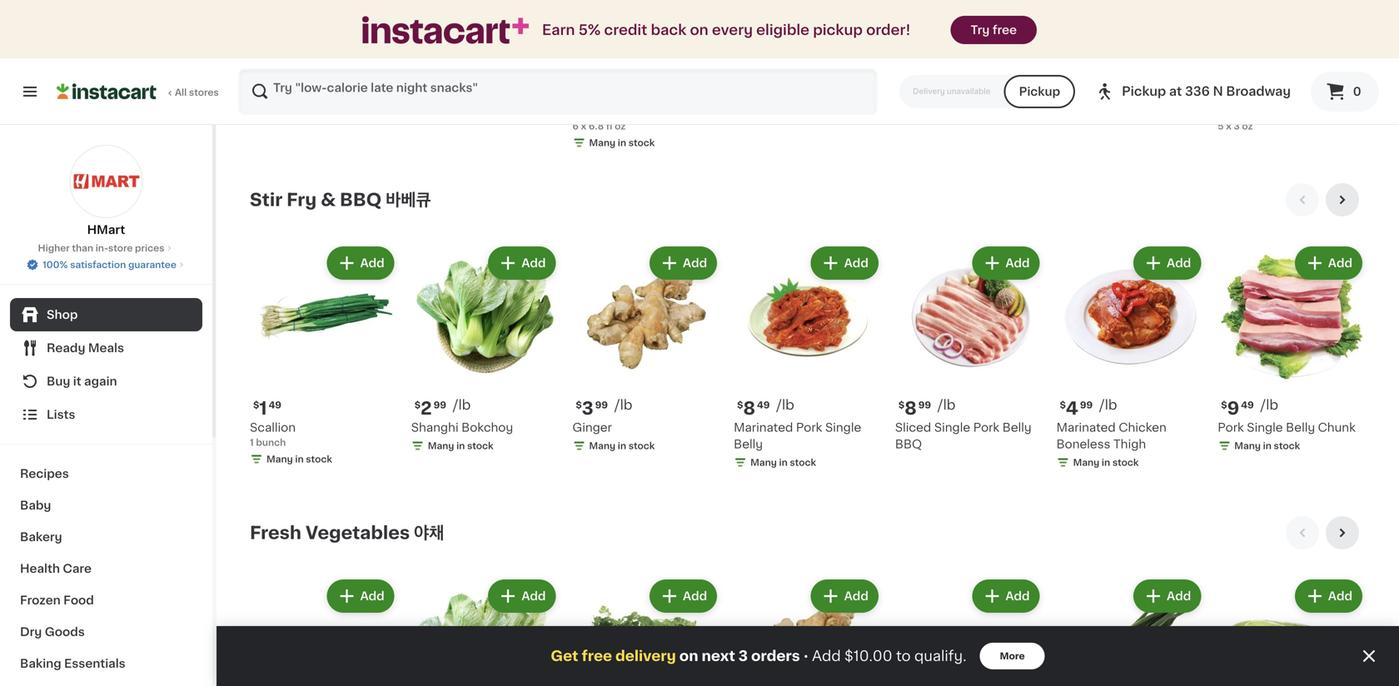 Task type: locate. For each thing, give the bounding box(es) containing it.
x inside binggrae banana flavored milk drink 6 x 6.8 fl oz
[[581, 122, 586, 131]]

49 for 35
[[768, 68, 781, 77]]

3 up pocky
[[1066, 67, 1077, 84]]

9 for $ 9 99
[[582, 67, 594, 84]]

3 inside treatment tracker modal dialog
[[738, 649, 748, 663]]

in down marinated chicken boneless thigh
[[1102, 458, 1110, 467]]

prices
[[135, 244, 164, 253]]

0 horizontal spatial 4
[[905, 67, 917, 84]]

pork down $8.99 per pound 'element'
[[973, 422, 999, 434]]

x down fry,
[[1226, 122, 1232, 131]]

in down "marinated pork single belly"
[[779, 458, 788, 467]]

8 up "marinated pork single belly"
[[743, 400, 755, 417]]

binggrae
[[572, 89, 625, 101]]

5%
[[578, 23, 601, 37]]

all stores
[[175, 88, 219, 97]]

1 horizontal spatial 35
[[1056, 105, 1069, 114]]

bbq right &
[[340, 191, 382, 209]]

belly inside sliced single pork belly bbq
[[1002, 422, 1032, 434]]

6 inside binggrae banana flavored milk drink 6 x 6.8 fl oz
[[572, 122, 579, 131]]

2 horizontal spatial single
[[1247, 422, 1283, 434]]

$ up "marinated pork single belly"
[[737, 401, 743, 410]]

dry goods
[[20, 626, 85, 638]]

1 item carousel region from the top
[[250, 183, 1366, 503]]

49 inside $ 8 49 /lb
[[757, 401, 770, 410]]

99 up 'tobagi'
[[273, 68, 286, 77]]

treatment tracker modal dialog
[[217, 626, 1399, 686]]

stock down "marinated pork single belly"
[[790, 458, 816, 467]]

2 item carousel region from the top
[[250, 516, 1366, 686]]

belly
[[1002, 422, 1032, 434], [1286, 422, 1315, 434], [734, 439, 763, 450]]

/lb for $ 8 99 /lb
[[938, 399, 956, 412]]

many in stock down marinated chicken boneless thigh
[[1073, 458, 1139, 467]]

x
[[1071, 105, 1076, 114], [581, 122, 586, 131], [1226, 122, 1232, 131]]

free right get
[[582, 649, 612, 663]]

1 single from the left
[[825, 422, 861, 434]]

$ up $2.22/oz
[[737, 68, 743, 77]]

/lb for $ 4 99 /lb
[[1099, 399, 1117, 412]]

3 inside $ 3 pocky strawberry 35 x 2.47 oz
[[1066, 67, 1077, 84]]

1 horizontal spatial single
[[934, 422, 970, 434]]

$ inside $ 6 99
[[253, 68, 259, 77]]

$4.99 per pound element
[[1056, 398, 1204, 419]]

marinated for 8
[[734, 422, 793, 434]]

in down binggrae banana flavored milk drink 6 x 6.8 fl oz
[[618, 138, 626, 148]]

on left next
[[679, 649, 698, 663]]

frozen food link
[[10, 585, 202, 616]]

belly down $9.49 per pound element
[[1286, 422, 1315, 434]]

1 vertical spatial stir
[[250, 191, 283, 209]]

many in stock down shanghi bokchoy
[[428, 442, 493, 451]]

1 inside the scallion 1 bunch
[[250, 438, 254, 447]]

many in stock down pork single belly chunk
[[1234, 442, 1300, 451]]

1 horizontal spatial 5
[[1218, 122, 1224, 131]]

49 inside $ 4 49 /lb
[[919, 68, 931, 77]]

$ inside '$ 4 99 /lb'
[[1060, 401, 1066, 410]]

$ for $ 9 99
[[576, 68, 582, 77]]

0 horizontal spatial 1
[[250, 438, 254, 447]]

bakery
[[20, 531, 62, 543]]

$ 9 99
[[576, 67, 609, 84]]

0 horizontal spatial marinated
[[734, 422, 793, 434]]

instacart logo image
[[57, 82, 157, 102]]

oz right 16
[[262, 105, 273, 114]]

2 marinated from the left
[[1056, 422, 1116, 434]]

$ for $ 6 99
[[253, 68, 259, 77]]

9 inside $ 9 49 /lb
[[1227, 400, 1239, 417]]

belly inside product group
[[1286, 422, 1315, 434]]

5 inside $5.99 per pound element
[[421, 67, 432, 84]]

product group containing 1
[[250, 243, 398, 469]]

$ inside $ 3 pocky strawberry 35 x 2.47 oz
[[1060, 68, 1066, 77]]

many down purple
[[912, 108, 938, 118]]

oz right 2.47
[[1101, 105, 1112, 114]]

pickup
[[1122, 85, 1166, 97], [1019, 86, 1060, 97]]

99 inside $ 2 99 /lb
[[434, 401, 446, 410]]

many in stock for $ 8 49 /lb
[[750, 458, 816, 467]]

49 inside $ 1 49
[[269, 401, 281, 410]]

0 vertical spatial stir
[[1324, 89, 1343, 101]]

$ inside $ 2 99 /lb
[[414, 401, 421, 410]]

35 down pocky
[[1056, 105, 1069, 114]]

many for $ 4 49 /lb
[[912, 108, 938, 118]]

oz inside the 4 indomie noodles, stir fry, instant, 5 packs 5 x 3 oz
[[1242, 122, 1253, 131]]

$ inside $ 8 99 /lb
[[898, 401, 905, 410]]

many in stock down fl
[[589, 138, 655, 148]]

bbq inside sliced single pork belly bbq
[[895, 439, 922, 450]]

shrimp
[[466, 89, 507, 101]]

baby
[[20, 500, 51, 511]]

3 up ginger
[[582, 400, 593, 417]]

in for $ 4 49 /lb
[[940, 108, 949, 118]]

$ up pork single belly chunk
[[1221, 401, 1227, 410]]

0 horizontal spatial 5
[[421, 67, 432, 84]]

0 horizontal spatial 35
[[743, 67, 767, 84]]

$ inside $ 1 49
[[253, 401, 259, 410]]

4 inside $ 4 49 /lb
[[905, 67, 917, 84]]

health care
[[20, 563, 92, 575]]

1 horizontal spatial belly
[[1002, 422, 1032, 434]]

single inside product group
[[1247, 422, 1283, 434]]

health care link
[[10, 553, 202, 585]]

many down "marinated pork single belly"
[[750, 458, 777, 467]]

$3.99 per pound element
[[572, 398, 720, 419]]

in down pork single belly chunk
[[1263, 442, 1272, 451]]

/lb for $ 9 49 /lb
[[1261, 399, 1278, 412]]

1 vertical spatial 5
[[1289, 106, 1297, 117]]

free inside treatment tracker modal dialog
[[582, 649, 612, 663]]

2 horizontal spatial 4
[[1227, 67, 1240, 84]]

8 inside $ 8 49 /lb
[[743, 400, 755, 417]]

$ for $ 8 99 /lb
[[898, 401, 905, 410]]

$ up sliced in the bottom of the page
[[898, 401, 905, 410]]

bbq down sliced in the bottom of the page
[[895, 439, 922, 450]]

0 vertical spatial free
[[993, 24, 1017, 36]]

$ 4 99 /lb
[[1060, 399, 1117, 417]]

4 inside the 4 indomie noodles, stir fry, instant, 5 packs 5 x 3 oz
[[1227, 67, 1240, 84]]

49 for 4
[[919, 68, 931, 77]]

item carousel region
[[250, 183, 1366, 503], [250, 516, 1366, 686]]

pork
[[796, 422, 822, 434], [973, 422, 999, 434], [1218, 422, 1244, 434]]

0 horizontal spatial 9
[[582, 67, 594, 84]]

stir left fry
[[250, 191, 283, 209]]

many in stock for $ 4 99 /lb
[[1073, 458, 1139, 467]]

49 for 9
[[1241, 401, 1254, 410]]

1 vertical spatial 1
[[250, 438, 254, 447]]

health
[[20, 563, 60, 575]]

1 for scallion
[[250, 438, 254, 447]]

1 horizontal spatial 8
[[905, 400, 917, 417]]

head on shrimp 30/40
[[411, 89, 546, 101]]

1 vertical spatial bbq
[[895, 439, 922, 450]]

9
[[582, 67, 594, 84], [1227, 400, 1239, 417]]

oz right fl
[[615, 122, 626, 131]]

marinated pork single belly
[[734, 422, 861, 450]]

6 left the 6.8 in the left of the page
[[572, 122, 579, 131]]

$ inside $ 9 99
[[576, 68, 582, 77]]

49 for 1
[[269, 401, 281, 410]]

99 inside $ 8 99 /lb
[[918, 401, 931, 410]]

99 up boneless
[[1080, 401, 1093, 410]]

stock for $ 3 99 /lb
[[628, 442, 655, 451]]

1 vertical spatial on
[[679, 649, 698, 663]]

49 up $2.22/oz
[[768, 68, 781, 77]]

49 inside $ 35 49 /lb
[[768, 68, 781, 77]]

broadway
[[1226, 85, 1291, 97]]

$ up 'tobagi'
[[253, 68, 259, 77]]

all stores link
[[57, 68, 220, 115]]

$ for $ 8 49 /lb
[[737, 401, 743, 410]]

49 up scallion
[[269, 401, 281, 410]]

stock down thigh
[[1112, 458, 1139, 467]]

99 up ginger
[[595, 401, 608, 410]]

ready meals button
[[10, 331, 202, 365]]

shop
[[47, 309, 78, 321]]

at
[[1169, 85, 1182, 97]]

many down boneless
[[1073, 458, 1099, 467]]

0 horizontal spatial bbq
[[340, 191, 382, 209]]

99 inside $ 6 99
[[273, 68, 286, 77]]

1 horizontal spatial 9
[[1227, 400, 1239, 417]]

1 pork from the left
[[796, 422, 822, 434]]

0 horizontal spatial single
[[825, 422, 861, 434]]

vegetables
[[305, 524, 410, 542]]

in for $ 9 49 /lb
[[1263, 442, 1272, 451]]

indomie
[[1218, 89, 1265, 101]]

3 down fry,
[[1234, 122, 1240, 131]]

instant,
[[1242, 106, 1286, 117]]

5 down noodles,
[[1289, 106, 1297, 117]]

3 right next
[[738, 649, 748, 663]]

$ for $ 9 49 /lb
[[1221, 401, 1227, 410]]

0 vertical spatial 35
[[743, 67, 767, 84]]

single down $8.99 per pound 'element'
[[934, 422, 970, 434]]

99 inside '$ 4 99 /lb'
[[1080, 401, 1093, 410]]

stir
[[1324, 89, 1343, 101], [250, 191, 283, 209]]

$ inside $ 3 99 /lb
[[576, 401, 582, 410]]

0 horizontal spatial belly
[[734, 439, 763, 450]]

/lb for $ 2 99 /lb
[[453, 399, 471, 412]]

fl
[[606, 122, 612, 131]]

in down purple yam
[[940, 108, 949, 118]]

single down $ 9 49 /lb
[[1247, 422, 1283, 434]]

4 up purple
[[905, 67, 917, 84]]

2 horizontal spatial belly
[[1286, 422, 1315, 434]]

99 up sliced in the bottom of the page
[[918, 401, 931, 410]]

$ for $ 4 99 /lb
[[1060, 401, 1066, 410]]

stock for $ 4 99 /lb
[[1112, 458, 1139, 467]]

strawberry
[[1096, 89, 1160, 101]]

0 horizontal spatial x
[[581, 122, 586, 131]]

5 up head at the top left
[[421, 67, 432, 84]]

99 inside $ 9 99
[[596, 68, 609, 77]]

single inside sliced single pork belly bbq
[[934, 422, 970, 434]]

9 up binggrae
[[582, 67, 594, 84]]

get free delivery on next 3 orders • add $10.00 to qualify.
[[551, 649, 966, 663]]

oz down instant,
[[1242, 122, 1253, 131]]

2 horizontal spatial x
[[1226, 122, 1232, 131]]

99 right 2
[[434, 401, 446, 410]]

1 up scallion
[[259, 400, 267, 417]]

pickup inside button
[[1019, 86, 1060, 97]]

oz
[[262, 105, 273, 114], [1101, 105, 1112, 114], [615, 122, 626, 131], [1242, 122, 1253, 131]]

add inside treatment tracker modal dialog
[[812, 649, 841, 663]]

item carousel region containing stir fry & bbq  바베큐
[[250, 183, 1366, 503]]

35 up $2.22/oz
[[743, 67, 767, 84]]

express icon image
[[362, 16, 529, 44]]

lists
[[47, 409, 75, 421]]

1 left the bunch
[[250, 438, 254, 447]]

/lb inside $ 8 49 /lb
[[776, 399, 794, 412]]

pork down $8.49 per pound element
[[796, 422, 822, 434]]

stock for $ 8 49 /lb
[[790, 458, 816, 467]]

many in stock down the bunch
[[266, 455, 332, 464]]

in down shanghi bokchoy
[[456, 442, 465, 451]]

0 vertical spatial 9
[[582, 67, 594, 84]]

5
[[421, 67, 432, 84], [1289, 106, 1297, 117], [1218, 122, 1224, 131]]

9 up pork single belly chunk
[[1227, 400, 1239, 417]]

1 horizontal spatial stir
[[1324, 89, 1343, 101]]

2 horizontal spatial pork
[[1218, 422, 1244, 434]]

35 inside $ 3 pocky strawberry 35 x 2.47 oz
[[1056, 105, 1069, 114]]

49 inside $ 9 49 /lb
[[1241, 401, 1254, 410]]

0 horizontal spatial 6
[[259, 67, 271, 84]]

fry,
[[1218, 106, 1239, 117]]

many for $ 8 49 /lb
[[750, 458, 777, 467]]

$ inside $ 35 49 /lb
[[737, 68, 743, 77]]

1 horizontal spatial 1
[[259, 400, 267, 417]]

0 vertical spatial 5
[[421, 67, 432, 84]]

ginger
[[572, 422, 612, 434]]

many down "on"
[[428, 108, 454, 118]]

$8.49 per pound element
[[734, 398, 882, 419]]

99 for 2
[[434, 401, 446, 410]]

6 up 'tobagi'
[[259, 67, 271, 84]]

8 up sliced in the bottom of the page
[[905, 400, 917, 417]]

$ inside $ 9 49 /lb
[[1221, 401, 1227, 410]]

•
[[803, 649, 809, 663]]

service type group
[[899, 75, 1075, 108]]

product group
[[250, 243, 398, 469], [411, 243, 559, 456], [572, 243, 720, 456], [734, 243, 882, 473], [895, 243, 1043, 453], [1056, 243, 1204, 473], [1218, 243, 1366, 456], [250, 576, 398, 686], [411, 576, 559, 686], [572, 576, 720, 686], [734, 576, 882, 686], [895, 576, 1043, 686], [1056, 576, 1204, 686], [1218, 576, 1366, 686]]

in
[[456, 108, 465, 118], [940, 108, 949, 118], [618, 138, 626, 148], [456, 442, 465, 451], [618, 442, 626, 451], [1263, 442, 1272, 451], [295, 455, 304, 464], [779, 458, 788, 467], [1102, 458, 1110, 467]]

stock down pork single belly chunk
[[1274, 442, 1300, 451]]

$ 8 99 /lb
[[898, 399, 956, 417]]

fresh vegetables 야채
[[250, 524, 444, 542]]

49 up pork single belly chunk
[[1241, 401, 1254, 410]]

8 inside $ 8 99 /lb
[[905, 400, 917, 417]]

$ 4 49 /lb
[[898, 66, 956, 84]]

0 vertical spatial 6
[[259, 67, 271, 84]]

4 up boneless
[[1066, 400, 1078, 417]]

99 inside $ 3 99 /lb
[[595, 401, 608, 410]]

chicken
[[1119, 422, 1167, 434]]

336
[[1185, 85, 1210, 97]]

1 vertical spatial item carousel region
[[250, 516, 1366, 686]]

/lb inside '$ 4 99 /lb'
[[1099, 399, 1117, 412]]

in down $ 3 99 /lb
[[618, 442, 626, 451]]

/lb inside $ 9 49 /lb
[[1261, 399, 1278, 412]]

many down shanghi
[[428, 442, 454, 451]]

marinated inside marinated chicken boneless thigh
[[1056, 422, 1116, 434]]

many in stock for $ 2 99 /lb
[[428, 442, 493, 451]]

higher
[[38, 244, 70, 253]]

1 vertical spatial 6
[[572, 122, 579, 131]]

1 horizontal spatial pork
[[973, 422, 999, 434]]

recipes
[[20, 468, 69, 480]]

1 horizontal spatial marinated
[[1056, 422, 1116, 434]]

2 8 from the left
[[905, 400, 917, 417]]

belly inside "marinated pork single belly"
[[734, 439, 763, 450]]

1 vertical spatial free
[[582, 649, 612, 663]]

belly down $ 8 49 /lb
[[734, 439, 763, 450]]

$ up ginger
[[576, 401, 582, 410]]

1 horizontal spatial pickup
[[1122, 85, 1166, 97]]

$ 2 99 /lb
[[414, 399, 471, 417]]

essentials
[[64, 658, 125, 670]]

dry
[[20, 626, 42, 638]]

belly down $8.99 per pound 'element'
[[1002, 422, 1032, 434]]

99 for 3
[[595, 401, 608, 410]]

x inside the 4 indomie noodles, stir fry, instant, 5 packs 5 x 3 oz
[[1226, 122, 1232, 131]]

free for try
[[993, 24, 1017, 36]]

/lb inside $ 8 99 /lb
[[938, 399, 956, 412]]

$ up pocky
[[1060, 68, 1066, 77]]

$ inside $ 5 99
[[414, 68, 421, 77]]

many in stock for $ 3 99 /lb
[[589, 442, 655, 451]]

oz inside tobagi tbg mat kimchi 16 oz
[[262, 105, 273, 114]]

/lb inside $ 3 99 /lb
[[615, 399, 632, 412]]

$
[[253, 68, 259, 77], [414, 68, 421, 77], [737, 68, 743, 77], [1060, 68, 1066, 77], [576, 68, 582, 77], [898, 68, 905, 77], [253, 401, 259, 410], [414, 401, 421, 410], [737, 401, 743, 410], [1060, 401, 1066, 410], [576, 401, 582, 410], [898, 401, 905, 410], [1221, 401, 1227, 410]]

5 down fry,
[[1218, 122, 1224, 131]]

1 horizontal spatial 4
[[1066, 400, 1078, 417]]

4 inside '$ 4 99 /lb'
[[1066, 400, 1078, 417]]

49 up purple
[[919, 68, 931, 77]]

0 horizontal spatial free
[[582, 649, 612, 663]]

ready
[[47, 342, 85, 354]]

/lb inside $ 2 99 /lb
[[453, 399, 471, 412]]

8
[[743, 400, 755, 417], [905, 400, 917, 417]]

0 vertical spatial 1
[[259, 400, 267, 417]]

0 horizontal spatial pork
[[796, 422, 822, 434]]

49 for 8
[[757, 401, 770, 410]]

3 pork from the left
[[1218, 422, 1244, 434]]

1 horizontal spatial x
[[1071, 105, 1076, 114]]

frozen food
[[20, 595, 94, 606]]

1 marinated from the left
[[734, 422, 793, 434]]

pickup at 336 n broadway button
[[1095, 68, 1291, 115]]

than
[[72, 244, 93, 253]]

1 horizontal spatial 6
[[572, 122, 579, 131]]

0 vertical spatial item carousel region
[[250, 183, 1366, 503]]

many in stock down "marinated pork single belly"
[[750, 458, 816, 467]]

many in stock
[[428, 108, 493, 118], [912, 108, 977, 118], [589, 138, 655, 148], [428, 442, 493, 451], [589, 442, 655, 451], [1234, 442, 1300, 451], [266, 455, 332, 464], [750, 458, 816, 467], [1073, 458, 1139, 467]]

baking essentials
[[20, 658, 125, 670]]

eligible
[[756, 23, 810, 37]]

qualify.
[[914, 649, 966, 663]]

/lb inside $ 4 49 /lb
[[938, 66, 956, 79]]

free right try
[[993, 24, 1017, 36]]

many in stock down purple yam
[[912, 108, 977, 118]]

earn 5% credit back on every eligible pickup order!
[[542, 23, 911, 37]]

49 up "marinated pork single belly"
[[757, 401, 770, 410]]

0 horizontal spatial 8
[[743, 400, 755, 417]]

/lb for $ 35 49 /lb
[[788, 66, 805, 79]]

stock down bokchoy on the left bottom of page
[[467, 442, 493, 451]]

product group containing 4
[[1056, 243, 1204, 473]]

head
[[411, 89, 443, 101]]

marinated down $ 8 49 /lb
[[734, 422, 793, 434]]

2 pork from the left
[[973, 422, 999, 434]]

None search field
[[238, 68, 878, 115]]

1 8 from the left
[[743, 400, 755, 417]]

1 horizontal spatial free
[[993, 24, 1017, 36]]

marinated for 4
[[1056, 422, 1116, 434]]

$ up head at the top left
[[414, 68, 421, 77]]

stock down $3.99 per pound element
[[628, 442, 655, 451]]

2 single from the left
[[934, 422, 970, 434]]

marinated up boneless
[[1056, 422, 1116, 434]]

0 horizontal spatial stir
[[250, 191, 283, 209]]

stock down milk
[[628, 138, 655, 148]]

try
[[971, 24, 990, 36]]

$ up shanghi
[[414, 401, 421, 410]]

99 up binggrae
[[596, 68, 609, 77]]

1 vertical spatial 35
[[1056, 105, 1069, 114]]

/lb inside $ 35 49 /lb
[[788, 66, 805, 79]]

야채
[[414, 524, 444, 542]]

many
[[428, 108, 454, 118], [912, 108, 938, 118], [589, 138, 616, 148], [428, 442, 454, 451], [589, 442, 616, 451], [1234, 442, 1261, 451], [266, 455, 293, 464], [750, 458, 777, 467], [1073, 458, 1099, 467]]

stir up packs
[[1324, 89, 1343, 101]]

hmart logo image
[[70, 145, 143, 218]]

2 vertical spatial 5
[[1218, 122, 1224, 131]]

pork down $ 9 49 /lb
[[1218, 422, 1244, 434]]

1 vertical spatial 9
[[1227, 400, 1239, 417]]

99 for 5
[[434, 68, 447, 77]]

product group containing 9
[[1218, 243, 1366, 456]]

35 inside $ 35 49 /lb
[[743, 67, 767, 84]]

0 button
[[1311, 72, 1379, 112]]

3 single from the left
[[1247, 422, 1283, 434]]

on inside treatment tracker modal dialog
[[679, 649, 698, 663]]

1 horizontal spatial bbq
[[895, 439, 922, 450]]

x left 2.47
[[1071, 105, 1076, 114]]

single down $8.49 per pound element
[[825, 422, 861, 434]]

dry goods link
[[10, 616, 202, 648]]

many in stock down ginger
[[589, 442, 655, 451]]

$ for $ 35 49 /lb
[[737, 68, 743, 77]]

1 for $
[[259, 400, 267, 417]]

$ inside $ 8 49 /lb
[[737, 401, 743, 410]]

single for 9
[[1247, 422, 1283, 434]]

49
[[768, 68, 781, 77], [919, 68, 931, 77], [269, 401, 281, 410], [757, 401, 770, 410], [1241, 401, 1254, 410]]

4 up indomie at right
[[1227, 67, 1240, 84]]

in for $ 3 99 /lb
[[618, 442, 626, 451]]

pickup for pickup
[[1019, 86, 1060, 97]]

/lb inside $5.99 per pound element
[[453, 66, 471, 79]]

$ inside $ 4 49 /lb
[[898, 68, 905, 77]]

stock down yam
[[951, 108, 977, 118]]

pickup inside pickup at 336 n broadway popup button
[[1122, 85, 1166, 97]]

0 horizontal spatial pickup
[[1019, 86, 1060, 97]]

baking
[[20, 658, 61, 670]]

on right back
[[690, 23, 708, 37]]

99 up head at the top left
[[434, 68, 447, 77]]

marinated inside "marinated pork single belly"
[[734, 422, 793, 434]]

99 inside $ 5 99
[[434, 68, 447, 77]]

$35.49 per pound element
[[734, 65, 882, 86]]



Task type: vqa. For each thing, say whether or not it's contained in the screenshot.
'100% SATISFACTION GUARANTEE' BUTTON
yes



Task type: describe. For each thing, give the bounding box(es) containing it.
3 inside the 4 indomie noodles, stir fry, instant, 5 packs 5 x 3 oz
[[1234, 122, 1240, 131]]

single for 8
[[934, 422, 970, 434]]

order!
[[866, 23, 911, 37]]

2.47
[[1078, 105, 1098, 114]]

many for $ 4 99 /lb
[[1073, 458, 1099, 467]]

6.8
[[589, 122, 604, 131]]

stock for $ 4 49 /lb
[[951, 108, 977, 118]]

tobagi tbg mat kimchi 16 oz
[[250, 89, 383, 114]]

many for $ 3 99 /lb
[[589, 442, 616, 451]]

Search field
[[240, 70, 876, 113]]

$2.99 per pound element
[[411, 398, 559, 419]]

pickup for pickup at 336 n broadway
[[1122, 85, 1166, 97]]

4 indomie noodles, stir fry, instant, 5 packs 5 x 3 oz
[[1218, 67, 1343, 131]]

drink
[[652, 106, 683, 117]]

$ for $ 2 99 /lb
[[414, 401, 421, 410]]

$ for $ 1 49
[[253, 401, 259, 410]]

pickup button
[[1004, 75, 1075, 108]]

food
[[63, 595, 94, 606]]

$ for $ 3 99 /lb
[[576, 401, 582, 410]]

100% satisfaction guarantee
[[43, 260, 176, 269]]

shanghi bokchoy
[[411, 422, 513, 434]]

product group containing 2
[[411, 243, 559, 456]]

stock down head on shrimp 30/40
[[467, 108, 493, 118]]

many in stock for $ 4 49 /lb
[[912, 108, 977, 118]]

pork single belly chunk
[[1218, 422, 1356, 434]]

in for $ 2 99 /lb
[[456, 442, 465, 451]]

99 for 6
[[273, 68, 286, 77]]

belly for $ 8 49 /lb
[[734, 439, 763, 450]]

back
[[651, 23, 686, 37]]

sliced single pork belly bbq
[[895, 422, 1032, 450]]

in down "on"
[[456, 108, 465, 118]]

higher than in-store prices
[[38, 244, 164, 253]]

99 for 4
[[1080, 401, 1093, 410]]

scallion 1 bunch
[[250, 422, 296, 447]]

in-
[[96, 244, 108, 253]]

pickup
[[813, 23, 863, 37]]

9 for $ 9 49 /lb
[[1227, 400, 1239, 417]]

many for $ 2 99 /lb
[[428, 442, 454, 451]]

pork inside sliced single pork belly bbq
[[973, 422, 999, 434]]

free for get
[[582, 649, 612, 663]]

&
[[321, 191, 336, 209]]

$5.99 per pound element
[[411, 65, 559, 86]]

$ for $ 3 pocky strawberry 35 x 2.47 oz
[[1060, 68, 1066, 77]]

pork inside product group
[[1218, 422, 1244, 434]]

sliced
[[895, 422, 931, 434]]

satisfaction
[[70, 260, 126, 269]]

boneless
[[1056, 439, 1110, 450]]

goods
[[45, 626, 85, 638]]

$2.22/oz
[[734, 105, 775, 114]]

in for $ 4 99 /lb
[[1102, 458, 1110, 467]]

shop link
[[10, 298, 202, 331]]

guarantee
[[128, 260, 176, 269]]

4 for $ 4 99 /lb
[[1066, 400, 1078, 417]]

recipes link
[[10, 458, 202, 490]]

in down the scallion 1 bunch
[[295, 455, 304, 464]]

hmart link
[[70, 145, 143, 238]]

ready meals link
[[10, 331, 202, 365]]

8 for $ 8 49 /lb
[[743, 400, 755, 417]]

belly for $ 8 99 /lb
[[1002, 422, 1032, 434]]

0 vertical spatial bbq
[[340, 191, 382, 209]]

scallion
[[250, 422, 296, 434]]

in for $ 8 49 /lb
[[779, 458, 788, 467]]

$ 8 49 /lb
[[737, 399, 794, 417]]

every
[[712, 23, 753, 37]]

stir inside item carousel region
[[250, 191, 283, 209]]

pickup at 336 n broadway
[[1122, 85, 1291, 97]]

x inside $ 3 pocky strawberry 35 x 2.47 oz
[[1071, 105, 1076, 114]]

stock for $ 2 99 /lb
[[467, 442, 493, 451]]

shanghi
[[411, 422, 459, 434]]

tobagi
[[250, 89, 289, 101]]

product group containing 3
[[572, 243, 720, 456]]

item carousel region containing fresh vegetables 야채
[[250, 516, 1366, 686]]

meals
[[88, 342, 124, 354]]

$ 9 49 /lb
[[1221, 399, 1278, 417]]

fresh
[[250, 524, 301, 542]]

earn
[[542, 23, 575, 37]]

8 for $ 8 99 /lb
[[905, 400, 917, 417]]

pocky
[[1056, 89, 1093, 101]]

0 vertical spatial on
[[690, 23, 708, 37]]

purple
[[895, 89, 943, 101]]

$9.49 per pound element
[[1218, 398, 1366, 419]]

fry
[[287, 191, 317, 209]]

$ 3 99 /lb
[[576, 399, 632, 417]]

99 for 9
[[596, 68, 609, 77]]

next
[[702, 649, 735, 663]]

oz inside $ 3 pocky strawberry 35 x 2.47 oz
[[1101, 105, 1112, 114]]

many in stock down "on"
[[428, 108, 493, 118]]

$ 5 99
[[414, 67, 447, 84]]

/lb for $ 8 49 /lb
[[776, 399, 794, 412]]

2 horizontal spatial 5
[[1289, 106, 1297, 117]]

many in stock for $ 9 49 /lb
[[1234, 442, 1300, 451]]

3 inside $ 3 99 /lb
[[582, 400, 593, 417]]

banana
[[628, 89, 672, 101]]

$ for $ 5 99
[[414, 68, 421, 77]]

tbg
[[292, 89, 315, 101]]

to
[[896, 649, 911, 663]]

many down the bunch
[[266, 455, 293, 464]]

stir fry & bbq  바베큐
[[250, 191, 431, 209]]

baby link
[[10, 490, 202, 521]]

milk
[[626, 106, 649, 117]]

buy
[[47, 376, 70, 387]]

/lb for $ 4 49 /lb
[[938, 66, 956, 79]]

30/40
[[510, 89, 546, 101]]

higher than in-store prices link
[[38, 242, 174, 255]]

many down the 6.8 in the left of the page
[[589, 138, 616, 148]]

thigh
[[1113, 439, 1146, 450]]

99 for 8
[[918, 401, 931, 410]]

marinated chicken boneless thigh
[[1056, 422, 1167, 450]]

oz inside binggrae banana flavored milk drink 6 x 6.8 fl oz
[[615, 122, 626, 131]]

4 for $ 4 49 /lb
[[905, 67, 917, 84]]

lists link
[[10, 398, 202, 431]]

$ 6 99
[[253, 67, 286, 84]]

bokchoy
[[461, 422, 513, 434]]

ready meals
[[47, 342, 124, 354]]

100%
[[43, 260, 68, 269]]

$ for $ 4 49 /lb
[[898, 68, 905, 77]]

get
[[551, 649, 578, 663]]

/lb for $ 3 99 /lb
[[615, 399, 632, 412]]

delivery
[[615, 649, 676, 663]]

$10.00
[[844, 649, 892, 663]]

stir inside the 4 indomie noodles, stir fry, instant, 5 packs 5 x 3 oz
[[1324, 89, 1343, 101]]

stock up fresh vegetables 야채
[[306, 455, 332, 464]]

$8.99 per pound element
[[895, 398, 1043, 419]]

many for $ 9 49 /lb
[[1234, 442, 1261, 451]]

$ 1 49
[[253, 400, 281, 417]]

all
[[175, 88, 187, 97]]

buy it again
[[47, 376, 117, 387]]

care
[[63, 563, 92, 575]]

mat
[[317, 89, 340, 101]]

yam
[[946, 89, 972, 101]]

pork inside "marinated pork single belly"
[[796, 422, 822, 434]]

bunch
[[256, 438, 286, 447]]

$4.49 per pound element
[[895, 65, 1043, 86]]

stock for $ 9 49 /lb
[[1274, 442, 1300, 451]]

single inside "marinated pork single belly"
[[825, 422, 861, 434]]



